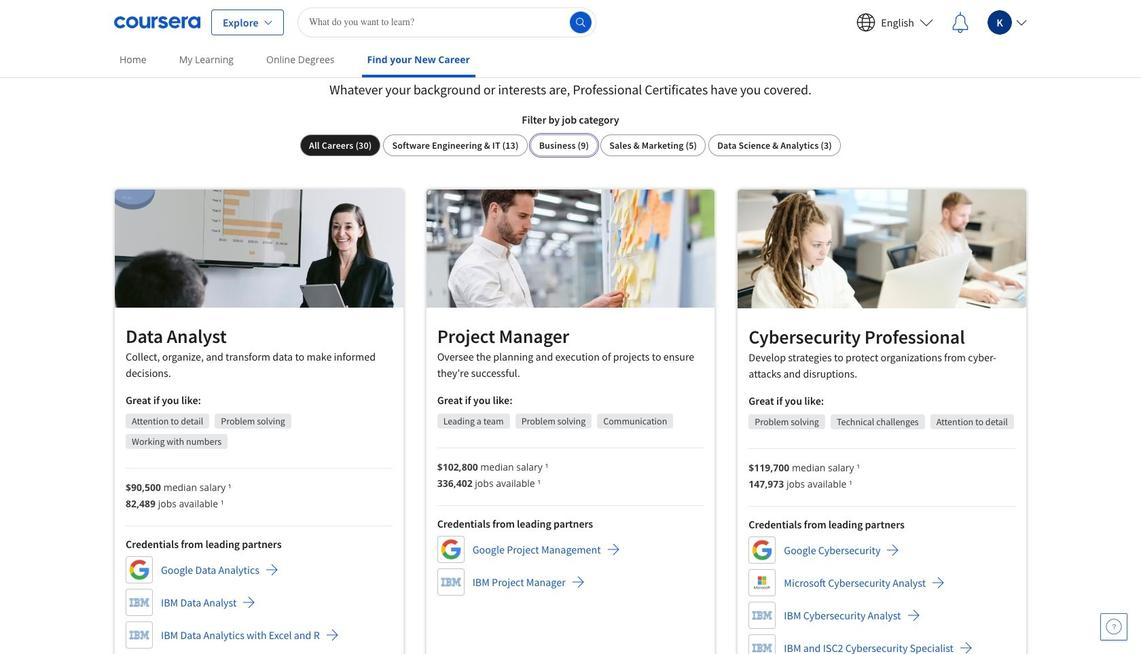 Task type: describe. For each thing, give the bounding box(es) containing it.
data analyst image
[[115, 190, 404, 308]]

project manager image
[[427, 190, 715, 308]]

help center image
[[1107, 619, 1123, 636]]



Task type: locate. For each thing, give the bounding box(es) containing it.
option group
[[300, 135, 842, 156]]

None button
[[300, 135, 381, 156], [384, 135, 528, 156], [531, 135, 598, 156], [601, 135, 706, 156], [709, 135, 842, 156], [300, 135, 381, 156], [384, 135, 528, 156], [531, 135, 598, 156], [601, 135, 706, 156], [709, 135, 842, 156]]

cybersecurity analyst image
[[738, 190, 1027, 309]]

None search field
[[298, 7, 597, 37]]

What do you want to learn? text field
[[298, 7, 597, 37]]

coursera image
[[114, 11, 201, 33]]



Task type: vqa. For each thing, say whether or not it's contained in the screenshot.
Data Analyst image
yes



